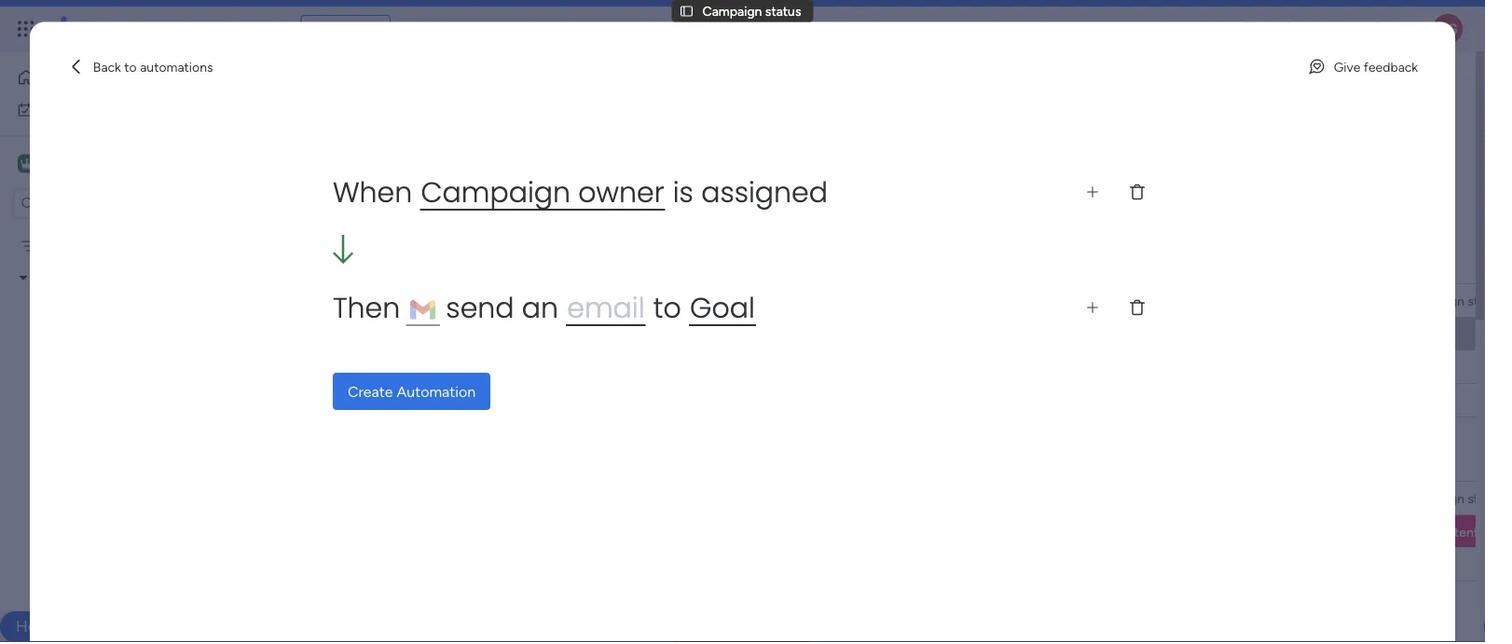 Task type: locate. For each thing, give the bounding box(es) containing it.
back to automations button
[[60, 52, 221, 82]]

when
[[333, 173, 412, 212]]

status
[[765, 3, 801, 19]]

email
[[567, 288, 645, 327]]

1 campaign sta field from the top
[[1400, 290, 1485, 311]]

sam green image
[[1433, 14, 1463, 44]]

here
[[455, 326, 481, 342]]

1 horizontal spatial item
[[427, 292, 454, 308]]

campaign
[[703, 3, 762, 19], [421, 173, 571, 212], [583, 293, 643, 309], [1405, 293, 1465, 309], [1405, 490, 1465, 506]]

0 horizontal spatial item
[[320, 193, 347, 209]]

create automation
[[348, 383, 476, 401]]

item inside new item button
[[320, 193, 347, 209]]

owner down this
[[646, 293, 683, 309]]

see plans
[[326, 21, 382, 37]]

item
[[320, 193, 347, 209], [427, 292, 454, 308]]

feedback
[[1364, 59, 1418, 75]]

0 vertical spatial item
[[320, 193, 347, 209]]

owner
[[578, 173, 664, 212], [646, 293, 683, 309]]

to inside button
[[124, 59, 137, 75]]

sort
[[694, 193, 719, 209]]

item right 'new'
[[320, 193, 347, 209]]

to down this
[[653, 288, 681, 327]]

workspace image
[[18, 153, 36, 174], [21, 153, 34, 174]]

sta
[[1468, 293, 1485, 309], [1468, 490, 1485, 506]]

give feedback button
[[1300, 52, 1426, 82]]

0 vertical spatial campaign sta
[[1405, 293, 1485, 309]]

automations
[[140, 59, 213, 75]]

to right here
[[484, 326, 496, 342]]

create
[[348, 383, 393, 401]]

2 sta from the top
[[1468, 490, 1485, 506]]

then
[[333, 288, 408, 327]]

option
[[0, 229, 238, 233]]

marketing
[[68, 270, 127, 286]]

help
[[16, 617, 49, 636]]

:)
[[767, 253, 779, 276]]

owner inside campaign owner field
[[646, 293, 683, 309]]

notifications image
[[1158, 20, 1177, 38]]

learn
[[499, 326, 528, 342]]

0 vertical spatial sta
[[1468, 293, 1485, 309]]

few tips to help you make the most of this template :)
[[321, 253, 779, 276]]

email
[[34, 270, 65, 286]]

help image
[[1368, 20, 1386, 38]]

assigned
[[701, 173, 828, 212]]

when campaign owner is assigned
[[333, 173, 828, 212]]

plans
[[352, 21, 382, 37]]

home
[[43, 69, 78, 85]]

inbox image
[[1199, 20, 1218, 38]]

monday work management
[[83, 18, 290, 39]]

1 vertical spatial sta
[[1468, 490, 1485, 506]]

item up click
[[427, 292, 454, 308]]

0 vertical spatial campaign sta field
[[1400, 290, 1485, 311]]

you
[[458, 253, 489, 276]]

Campaign sta field
[[1400, 290, 1485, 311], [1400, 488, 1485, 509]]

to right tips
[[394, 253, 411, 276]]

1 vertical spatial owner
[[646, 293, 683, 309]]

owner left "is"
[[578, 173, 664, 212]]

to
[[124, 59, 137, 75], [394, 253, 411, 276], [653, 288, 681, 327], [484, 326, 496, 342], [559, 326, 572, 342]]

1 vertical spatial campaign sta
[[1405, 490, 1485, 506]]

to inside field
[[394, 253, 411, 276]]

create automation button
[[333, 373, 491, 410]]

campaign sta
[[1405, 293, 1485, 309], [1405, 490, 1485, 506]]

make
[[494, 253, 543, 276]]

give feedback
[[1334, 59, 1418, 75]]

Campaign owner field
[[579, 290, 687, 311]]

to right back
[[124, 59, 137, 75]]

👋
[[406, 326, 419, 342]]

content
[[1430, 524, 1479, 540]]

1 vertical spatial campaign sta field
[[1400, 488, 1485, 509]]



Task type: describe. For each thing, give the bounding box(es) containing it.
automation
[[397, 383, 476, 401]]

new
[[290, 193, 317, 209]]

1 workspace image from the left
[[18, 153, 36, 174]]

help button
[[0, 612, 65, 642]]

arrow down image
[[636, 190, 659, 213]]

start
[[575, 326, 602, 342]]

campaign status
[[703, 3, 801, 19]]

email marketing list box
[[0, 227, 238, 609]]

give feedback link
[[1300, 52, 1426, 82]]

to right 'how'
[[559, 326, 572, 342]]

filter button
[[570, 186, 659, 216]]

home button
[[11, 62, 200, 92]]

new item
[[290, 193, 347, 209]]

campaign owner
[[583, 293, 683, 309]]

Account field
[[741, 290, 800, 311]]

hide
[[766, 193, 793, 209]]

see
[[326, 21, 348, 37]]

goal
[[690, 288, 755, 327]]

see plans button
[[301, 15, 391, 43]]

my work image
[[17, 101, 34, 118]]

account
[[746, 293, 796, 309]]

few
[[321, 253, 354, 276]]

an
[[522, 288, 558, 327]]

this
[[648, 253, 679, 276]]

search everything image
[[1327, 20, 1345, 38]]

1 vertical spatial item
[[427, 292, 454, 308]]

tips
[[358, 253, 390, 276]]

help
[[416, 253, 453, 276]]

work
[[151, 18, 184, 39]]

give
[[1334, 59, 1361, 75]]

back
[[93, 59, 121, 75]]

2 workspace image from the left
[[21, 153, 34, 174]]

hi
[[352, 326, 365, 342]]

person button
[[484, 186, 565, 216]]

filter
[[600, 193, 630, 209]]

➡️
[[605, 326, 618, 342]]

0 vertical spatial owner
[[578, 173, 664, 212]]

angle down image
[[364, 194, 373, 208]]

select product image
[[17, 20, 35, 38]]

hi there! 👋  click here to learn how to start ➡️
[[352, 326, 618, 342]]

1 sta from the top
[[1468, 293, 1485, 309]]

campaign inside field
[[583, 293, 643, 309]]

there!
[[368, 326, 403, 342]]

new item button
[[282, 186, 355, 216]]

Few tips to help you make the most of this template :) field
[[316, 253, 784, 277]]

2 campaign sta field from the top
[[1400, 488, 1485, 509]]

apps image
[[1281, 20, 1300, 38]]

the
[[547, 253, 575, 276]]

hide button
[[736, 186, 804, 216]]

most
[[579, 253, 623, 276]]

caret down image
[[20, 271, 27, 284]]

v2 search image
[[404, 191, 418, 212]]

monday
[[83, 18, 147, 39]]

1 campaign sta from the top
[[1405, 293, 1485, 309]]

email marketing
[[34, 270, 127, 286]]

management
[[188, 18, 290, 39]]

is
[[673, 173, 694, 212]]

click
[[423, 326, 451, 342]]

send an email to goal
[[438, 288, 755, 327]]

person
[[514, 193, 554, 209]]

sort button
[[664, 186, 730, 216]]

template
[[684, 253, 762, 276]]

back to automations
[[93, 59, 213, 75]]

send
[[446, 288, 514, 327]]

invite members image
[[1240, 20, 1259, 38]]

2 campaign sta from the top
[[1405, 490, 1485, 506]]

how
[[531, 326, 556, 342]]

of
[[627, 253, 644, 276]]

Search field
[[418, 188, 474, 214]]



Task type: vqa. For each thing, say whether or not it's contained in the screenshot.
the feedback
yes



